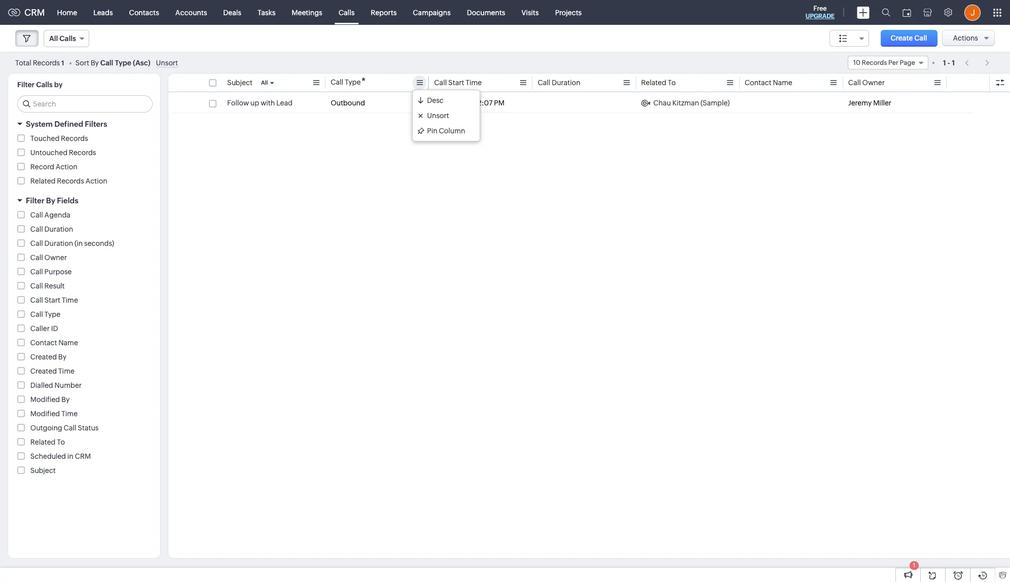 Task type: describe. For each thing, give the bounding box(es) containing it.
1 vertical spatial action
[[86, 177, 107, 185]]

filter for filter calls by
[[17, 81, 35, 89]]

*
[[361, 76, 366, 87]]

call result
[[30, 282, 65, 290]]

by for modified
[[61, 396, 70, 404]]

upgrade
[[806, 13, 835, 20]]

pin
[[427, 127, 438, 135]]

records for total
[[33, 59, 60, 67]]

create call button
[[881, 30, 938, 47]]

column
[[439, 127, 465, 135]]

meetings
[[292, 8, 322, 16]]

0 horizontal spatial subject
[[30, 467, 56, 475]]

-
[[948, 59, 951, 67]]

touched
[[30, 134, 59, 143]]

call inside call type *
[[331, 78, 343, 86]]

modified for modified time
[[30, 410, 60, 418]]

call agenda
[[30, 211, 70, 219]]

total
[[15, 59, 31, 67]]

untouched records
[[30, 149, 96, 157]]

system defined filters
[[26, 120, 107, 128]]

filters
[[85, 120, 107, 128]]

1 vertical spatial owner
[[44, 254, 67, 262]]

chau kitzman (sample) link
[[641, 98, 730, 108]]

search element
[[876, 0, 897, 25]]

meetings link
[[284, 0, 331, 25]]

1 vertical spatial name
[[58, 339, 78, 347]]

calls for all calls
[[60, 34, 76, 43]]

1 vertical spatial to
[[57, 438, 65, 446]]

All Calls field
[[44, 30, 89, 47]]

id
[[51, 325, 58, 333]]

1 horizontal spatial contact
[[745, 79, 772, 87]]

seconds)
[[84, 239, 114, 248]]

1 horizontal spatial crm
[[75, 452, 91, 461]]

all for all calls
[[49, 34, 58, 43]]

nov 8, 2023 12:07 pm
[[434, 99, 505, 107]]

created for created by
[[30, 353, 57, 361]]

all for all
[[261, 80, 268, 86]]

caller id
[[30, 325, 58, 333]]

0 vertical spatial calls
[[339, 8, 355, 16]]

1 horizontal spatial call owner
[[849, 79, 885, 87]]

0 vertical spatial related to
[[641, 79, 676, 87]]

miller
[[874, 99, 892, 107]]

1 vertical spatial related
[[30, 177, 56, 185]]

free upgrade
[[806, 5, 835, 20]]

kitzman
[[673, 99, 699, 107]]

untouched
[[30, 149, 67, 157]]

contacts
[[129, 8, 159, 16]]

0 horizontal spatial start
[[44, 296, 60, 304]]

1 vertical spatial unsort
[[427, 112, 449, 120]]

status
[[78, 424, 99, 432]]

record action
[[30, 163, 77, 171]]

actions
[[953, 34, 979, 42]]

defined
[[54, 120, 83, 128]]

1 vertical spatial duration
[[44, 225, 73, 233]]

call duration (in seconds)
[[30, 239, 114, 248]]

2023
[[456, 99, 474, 107]]

follow up with lead
[[227, 99, 293, 107]]

projects
[[555, 8, 582, 16]]

0 vertical spatial related
[[641, 79, 667, 87]]

desc
[[427, 96, 444, 104]]

accounts link
[[167, 0, 215, 25]]

type for call type *
[[345, 78, 361, 86]]

calendar image
[[903, 8, 912, 16]]

per
[[889, 59, 899, 66]]

2 vertical spatial related
[[30, 438, 56, 446]]

reports
[[371, 8, 397, 16]]

1 horizontal spatial call start time
[[434, 79, 482, 87]]

10 records per page
[[854, 59, 916, 66]]

visits link
[[514, 0, 547, 25]]

filter by fields button
[[8, 192, 160, 210]]

projects link
[[547, 0, 590, 25]]

10
[[854, 59, 861, 66]]

scheduled
[[30, 452, 66, 461]]

reports link
[[363, 0, 405, 25]]

visits
[[522, 8, 539, 16]]

create menu image
[[857, 6, 870, 19]]

accounts
[[175, 8, 207, 16]]

Search text field
[[18, 96, 152, 112]]

contacts link
[[121, 0, 167, 25]]

campaigns link
[[405, 0, 459, 25]]

time up nov 8, 2023 12:07 pm
[[466, 79, 482, 87]]

modified time
[[30, 410, 78, 418]]

related records action
[[30, 177, 107, 185]]

documents link
[[459, 0, 514, 25]]

calls for filter calls by
[[36, 81, 53, 89]]

records for touched
[[61, 134, 88, 143]]

all calls
[[49, 34, 76, 43]]

time down result
[[62, 296, 78, 304]]

call purpose
[[30, 268, 72, 276]]

system
[[26, 120, 53, 128]]

total records 1
[[15, 59, 64, 67]]

outgoing
[[30, 424, 62, 432]]

follow up with lead link
[[227, 98, 293, 108]]

profile element
[[959, 0, 987, 25]]

0 horizontal spatial call duration
[[30, 225, 73, 233]]

lead
[[276, 99, 293, 107]]

number
[[55, 381, 82, 390]]

2 vertical spatial duration
[[44, 239, 73, 248]]

documents
[[467, 8, 505, 16]]

up
[[251, 99, 259, 107]]

jeremy
[[849, 99, 872, 107]]

0 vertical spatial duration
[[552, 79, 581, 87]]

leads link
[[85, 0, 121, 25]]

scheduled in crm
[[30, 452, 91, 461]]

calls link
[[331, 0, 363, 25]]

by for created
[[58, 353, 67, 361]]

size image
[[839, 34, 848, 43]]

record
[[30, 163, 54, 171]]

in
[[67, 452, 73, 461]]

filter calls by
[[17, 81, 63, 89]]

create
[[891, 34, 913, 42]]

caller
[[30, 325, 50, 333]]



Task type: locate. For each thing, give the bounding box(es) containing it.
filter up call agenda
[[26, 196, 44, 205]]

related down the record
[[30, 177, 56, 185]]

0 vertical spatial crm
[[24, 7, 45, 18]]

jeremy miller
[[849, 99, 892, 107]]

0 vertical spatial owner
[[863, 79, 885, 87]]

1 horizontal spatial action
[[86, 177, 107, 185]]

2 horizontal spatial type
[[345, 78, 361, 86]]

0 vertical spatial contact
[[745, 79, 772, 87]]

0 vertical spatial name
[[773, 79, 793, 87]]

0 horizontal spatial contact
[[30, 339, 57, 347]]

call owner up call purpose
[[30, 254, 67, 262]]

1
[[943, 59, 946, 67], [952, 59, 955, 67], [61, 59, 64, 67], [913, 563, 916, 569]]

pin column
[[427, 127, 465, 135]]

by inside filter by fields dropdown button
[[46, 196, 55, 205]]

1 vertical spatial all
[[261, 80, 268, 86]]

1 vertical spatial modified
[[30, 410, 60, 418]]

unsort
[[156, 59, 178, 67], [427, 112, 449, 120]]

calls left "reports" "link"
[[339, 8, 355, 16]]

unsort right (asc)
[[156, 59, 178, 67]]

sort by call type (asc)
[[75, 59, 151, 67]]

1 vertical spatial call start time
[[30, 296, 78, 304]]

2 horizontal spatial calls
[[339, 8, 355, 16]]

1 horizontal spatial to
[[668, 79, 676, 87]]

deals
[[223, 8, 241, 16]]

1 horizontal spatial related to
[[641, 79, 676, 87]]

0 horizontal spatial owner
[[44, 254, 67, 262]]

1 horizontal spatial all
[[261, 80, 268, 86]]

2 vertical spatial calls
[[36, 81, 53, 89]]

0 horizontal spatial call start time
[[30, 296, 78, 304]]

filter inside dropdown button
[[26, 196, 44, 205]]

0 vertical spatial modified
[[30, 396, 60, 404]]

0 horizontal spatial call owner
[[30, 254, 67, 262]]

calls inside field
[[60, 34, 76, 43]]

calls down home
[[60, 34, 76, 43]]

by
[[54, 81, 63, 89]]

sort
[[75, 59, 89, 67]]

1 vertical spatial type
[[345, 78, 361, 86]]

modified down dialled
[[30, 396, 60, 404]]

None field
[[830, 30, 869, 47]]

1 vertical spatial filter
[[26, 196, 44, 205]]

call inside button
[[915, 34, 928, 42]]

1 vertical spatial call owner
[[30, 254, 67, 262]]

1 horizontal spatial start
[[448, 79, 464, 87]]

outgoing call status
[[30, 424, 99, 432]]

related up chau at right
[[641, 79, 667, 87]]

pm
[[494, 99, 505, 107]]

0 vertical spatial call owner
[[849, 79, 885, 87]]

by up created time
[[58, 353, 67, 361]]

10 Records Per Page field
[[848, 56, 929, 69]]

0 vertical spatial call start time
[[434, 79, 482, 87]]

subject down scheduled at the left
[[30, 467, 56, 475]]

0 horizontal spatial all
[[49, 34, 58, 43]]

(asc)
[[133, 59, 151, 67]]

type up id
[[44, 310, 60, 319]]

1 vertical spatial related to
[[30, 438, 65, 446]]

filter down total
[[17, 81, 35, 89]]

free
[[814, 5, 827, 12]]

by for sort
[[91, 59, 99, 67]]

tasks
[[258, 8, 276, 16]]

0 horizontal spatial crm
[[24, 7, 45, 18]]

1 horizontal spatial contact name
[[745, 79, 793, 87]]

result
[[44, 282, 65, 290]]

1 - 1
[[943, 59, 955, 67]]

dialled number
[[30, 381, 82, 390]]

created
[[30, 353, 57, 361], [30, 367, 57, 375]]

fields
[[57, 196, 78, 205]]

0 horizontal spatial type
[[44, 310, 60, 319]]

1 vertical spatial calls
[[60, 34, 76, 43]]

1 vertical spatial subject
[[30, 467, 56, 475]]

0 vertical spatial start
[[448, 79, 464, 87]]

filter for filter by fields
[[26, 196, 44, 205]]

created up dialled
[[30, 367, 57, 375]]

call start time down result
[[30, 296, 78, 304]]

records inside field
[[862, 59, 887, 66]]

action up filter by fields dropdown button
[[86, 177, 107, 185]]

8,
[[449, 99, 455, 107]]

1 horizontal spatial calls
[[60, 34, 76, 43]]

1 horizontal spatial subject
[[227, 79, 253, 87]]

1 horizontal spatial name
[[773, 79, 793, 87]]

calls
[[339, 8, 355, 16], [60, 34, 76, 43], [36, 81, 53, 89]]

call owner
[[849, 79, 885, 87], [30, 254, 67, 262]]

1 created from the top
[[30, 353, 57, 361]]

related to up chau at right
[[641, 79, 676, 87]]

agenda
[[44, 211, 70, 219]]

by down number
[[61, 396, 70, 404]]

to up scheduled in crm
[[57, 438, 65, 446]]

call type
[[30, 310, 60, 319]]

all up with
[[261, 80, 268, 86]]

created time
[[30, 367, 74, 375]]

0 horizontal spatial action
[[56, 163, 77, 171]]

0 horizontal spatial to
[[57, 438, 65, 446]]

start down result
[[44, 296, 60, 304]]

to up chau at right
[[668, 79, 676, 87]]

campaigns
[[413, 8, 451, 16]]

chau
[[654, 99, 671, 107]]

system defined filters button
[[8, 115, 160, 133]]

create call
[[891, 34, 928, 42]]

0 vertical spatial unsort
[[156, 59, 178, 67]]

records up fields
[[57, 177, 84, 185]]

filter by fields
[[26, 196, 78, 205]]

deals link
[[215, 0, 250, 25]]

owner up jeremy miller at right top
[[863, 79, 885, 87]]

calls left by
[[36, 81, 53, 89]]

subject
[[227, 79, 253, 87], [30, 467, 56, 475]]

records right 10 at the top
[[862, 59, 887, 66]]

time up number
[[58, 367, 74, 375]]

0 vertical spatial call duration
[[538, 79, 581, 87]]

records down touched records
[[69, 149, 96, 157]]

records for related
[[57, 177, 84, 185]]

1 horizontal spatial call duration
[[538, 79, 581, 87]]

profile image
[[965, 4, 981, 21]]

touched records
[[30, 134, 88, 143]]

2 vertical spatial type
[[44, 310, 60, 319]]

page
[[900, 59, 916, 66]]

0 vertical spatial type
[[115, 59, 131, 67]]

created by
[[30, 353, 67, 361]]

call duration
[[538, 79, 581, 87], [30, 225, 73, 233]]

type
[[115, 59, 131, 67], [345, 78, 361, 86], [44, 310, 60, 319]]

modified for modified by
[[30, 396, 60, 404]]

dialled
[[30, 381, 53, 390]]

1 vertical spatial created
[[30, 367, 57, 375]]

0 horizontal spatial name
[[58, 339, 78, 347]]

0 vertical spatial created
[[30, 353, 57, 361]]

0 vertical spatial contact name
[[745, 79, 793, 87]]

related to
[[641, 79, 676, 87], [30, 438, 65, 446]]

created up created time
[[30, 353, 57, 361]]

leads
[[93, 8, 113, 16]]

unsort down nov
[[427, 112, 449, 120]]

0 vertical spatial subject
[[227, 79, 253, 87]]

action up related records action
[[56, 163, 77, 171]]

type left (asc)
[[115, 59, 131, 67]]

1 vertical spatial crm
[[75, 452, 91, 461]]

tasks link
[[250, 0, 284, 25]]

1 vertical spatial contact
[[30, 339, 57, 347]]

nov
[[434, 99, 448, 107]]

0 horizontal spatial calls
[[36, 81, 53, 89]]

1 horizontal spatial unsort
[[427, 112, 449, 120]]

1 horizontal spatial owner
[[863, 79, 885, 87]]

(sample)
[[701, 99, 730, 107]]

subject up 'follow'
[[227, 79, 253, 87]]

0 vertical spatial to
[[668, 79, 676, 87]]

0 vertical spatial action
[[56, 163, 77, 171]]

(in
[[75, 239, 83, 248]]

create menu element
[[851, 0, 876, 25]]

time up outgoing call status
[[61, 410, 78, 418]]

start
[[448, 79, 464, 87], [44, 296, 60, 304]]

0 horizontal spatial unsort
[[156, 59, 178, 67]]

created for created time
[[30, 367, 57, 375]]

2 created from the top
[[30, 367, 57, 375]]

type left the *
[[345, 78, 361, 86]]

1 modified from the top
[[30, 396, 60, 404]]

0 vertical spatial all
[[49, 34, 58, 43]]

search image
[[882, 8, 891, 17]]

2 modified from the top
[[30, 410, 60, 418]]

home link
[[49, 0, 85, 25]]

all inside field
[[49, 34, 58, 43]]

filter
[[17, 81, 35, 89], [26, 196, 44, 205]]

contact
[[745, 79, 772, 87], [30, 339, 57, 347]]

1 horizontal spatial type
[[115, 59, 131, 67]]

modified up outgoing
[[30, 410, 60, 418]]

records down the defined
[[61, 134, 88, 143]]

call start time up 8,
[[434, 79, 482, 87]]

all up total records 1
[[49, 34, 58, 43]]

all
[[49, 34, 58, 43], [261, 80, 268, 86]]

by right sort
[[91, 59, 99, 67]]

records up filter calls by
[[33, 59, 60, 67]]

crm left home
[[24, 7, 45, 18]]

owner up purpose on the top left of the page
[[44, 254, 67, 262]]

modified by
[[30, 396, 70, 404]]

related down outgoing
[[30, 438, 56, 446]]

action
[[56, 163, 77, 171], [86, 177, 107, 185]]

crm right "in"
[[75, 452, 91, 461]]

duration
[[552, 79, 581, 87], [44, 225, 73, 233], [44, 239, 73, 248]]

1 vertical spatial contact name
[[30, 339, 78, 347]]

contact name
[[745, 79, 793, 87], [30, 339, 78, 347]]

time
[[466, 79, 482, 87], [62, 296, 78, 304], [58, 367, 74, 375], [61, 410, 78, 418]]

type inside call type *
[[345, 78, 361, 86]]

crm
[[24, 7, 45, 18], [75, 452, 91, 461]]

1 vertical spatial start
[[44, 296, 60, 304]]

call type *
[[331, 76, 366, 87]]

records for 10
[[862, 59, 887, 66]]

crm link
[[8, 7, 45, 18]]

call start time
[[434, 79, 482, 87], [30, 296, 78, 304]]

name
[[773, 79, 793, 87], [58, 339, 78, 347]]

1 vertical spatial call duration
[[30, 225, 73, 233]]

related to up scheduled at the left
[[30, 438, 65, 446]]

start up 8,
[[448, 79, 464, 87]]

navigation
[[960, 55, 995, 70]]

0 vertical spatial filter
[[17, 81, 35, 89]]

home
[[57, 8, 77, 16]]

chau kitzman (sample)
[[654, 99, 730, 107]]

type for call type
[[44, 310, 60, 319]]

by up call agenda
[[46, 196, 55, 205]]

1 inside total records 1
[[61, 59, 64, 67]]

records for untouched
[[69, 149, 96, 157]]

0 horizontal spatial contact name
[[30, 339, 78, 347]]

call owner up jeremy miller at right top
[[849, 79, 885, 87]]

0 horizontal spatial related to
[[30, 438, 65, 446]]

by for filter
[[46, 196, 55, 205]]

follow
[[227, 99, 249, 107]]



Task type: vqa. For each thing, say whether or not it's contained in the screenshot.
Status at bottom
yes



